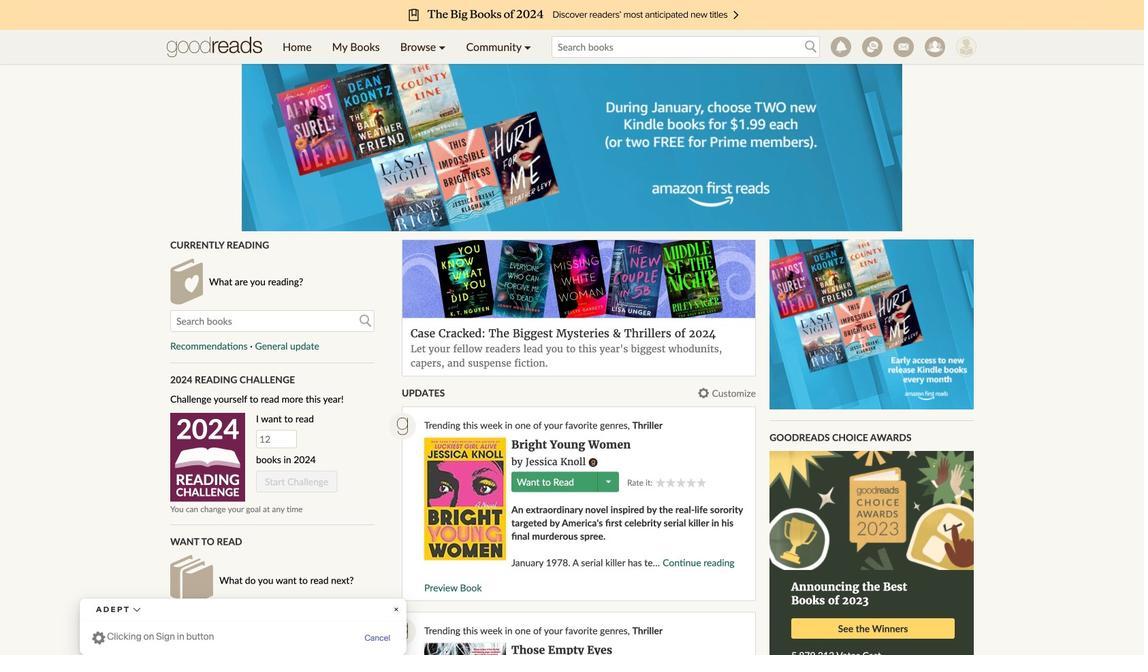 Task type: describe. For each thing, give the bounding box(es) containing it.
Search books text field
[[170, 311, 375, 332]]

goodreads image
[[389, 413, 416, 440]]

Search books text field
[[552, 36, 820, 58]]

james p image
[[956, 37, 977, 57]]

case cracked: the biggest mysteries & thrillers of 2024 image
[[402, 240, 755, 318]]

those empty eyes image
[[424, 644, 506, 656]]

1 vertical spatial advertisement element
[[770, 240, 974, 410]]

1 vertical spatial search for books to add to your shelves search field
[[170, 311, 375, 332]]



Task type: locate. For each thing, give the bounding box(es) containing it.
friend requests image
[[925, 37, 945, 57]]

advertisement element
[[242, 61, 902, 232], [770, 240, 974, 410]]

goodreads choice awards image
[[770, 452, 974, 571]]

menu
[[272, 30, 541, 64]]

Number of books you want to read in 2024 number field
[[256, 431, 297, 449]]

the most anticipated books of 2024 image
[[27, 0, 1117, 30]]

goodreads author image
[[588, 458, 598, 468]]

goodreads image
[[389, 619, 416, 646]]

0 horizontal spatial search for books to add to your shelves search field
[[170, 311, 375, 332]]

notifications image
[[831, 37, 851, 57]]

my group discussions image
[[862, 37, 883, 57]]

group
[[655, 478, 706, 488]]

bright young women image
[[424, 438, 506, 561]]

Search for books to add to your shelves search field
[[552, 36, 820, 58], [170, 311, 375, 332]]

inbox image
[[893, 37, 914, 57]]

1 horizontal spatial search for books to add to your shelves search field
[[552, 36, 820, 58]]

0 vertical spatial search for books to add to your shelves search field
[[552, 36, 820, 58]]

0 vertical spatial advertisement element
[[242, 61, 902, 232]]



Task type: vqa. For each thing, say whether or not it's contained in the screenshot.
"My Group Discussions" image
yes



